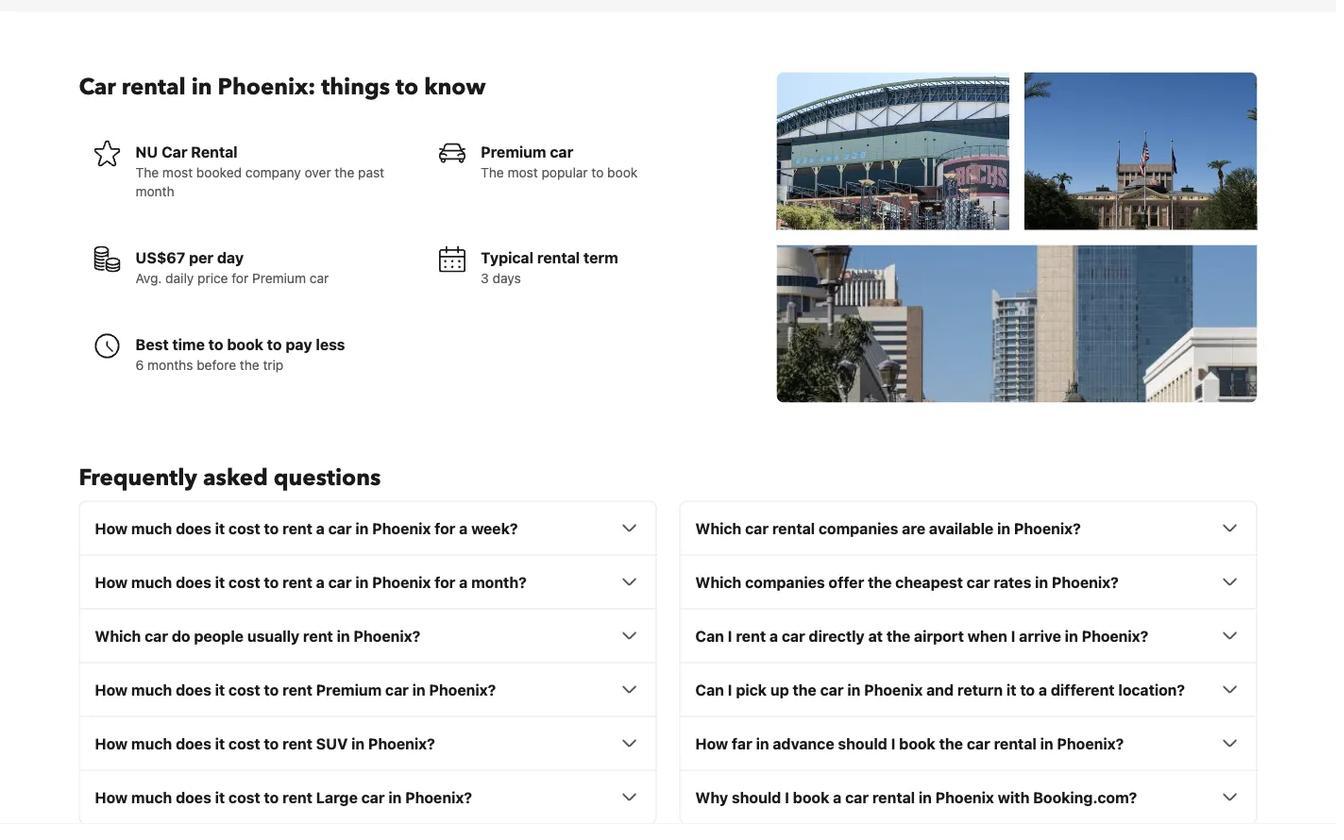 Task type: locate. For each thing, give the bounding box(es) containing it.
0 horizontal spatial most
[[162, 164, 193, 180]]

cost down how much does it cost to rent suv in phoenix?
[[229, 788, 260, 806]]

1 vertical spatial companies
[[745, 573, 825, 591]]

2 vertical spatial which
[[95, 627, 141, 645]]

questions
[[274, 462, 381, 494]]

which for which companies offer the cheapest car rates in phoenix?
[[695, 573, 742, 591]]

4 does from the top
[[176, 734, 211, 752]]

in left phoenix:
[[191, 72, 212, 103]]

rental
[[122, 72, 186, 103], [537, 248, 580, 266], [772, 519, 815, 537], [994, 734, 1037, 752], [872, 788, 915, 806]]

2 vertical spatial for
[[434, 573, 455, 591]]

rent
[[282, 519, 312, 537], [282, 573, 312, 591], [303, 627, 333, 645], [736, 627, 766, 645], [282, 681, 312, 699], [282, 734, 312, 752], [282, 788, 312, 806]]

companies up offer
[[819, 519, 898, 537]]

rent up how much does it cost to rent a car in phoenix for a month?
[[282, 519, 312, 537]]

how far in advance should i book the car rental in phoenix?
[[695, 734, 1124, 752]]

how
[[95, 519, 128, 537], [95, 573, 128, 591], [95, 681, 128, 699], [95, 734, 128, 752], [695, 734, 728, 752], [95, 788, 128, 806]]

for for how much does it cost to rent a car in phoenix for a month?
[[434, 573, 455, 591]]

the right offer
[[868, 573, 892, 591]]

advance
[[773, 734, 834, 752]]

to down asked
[[264, 519, 279, 537]]

a
[[316, 519, 325, 537], [459, 519, 468, 537], [316, 573, 325, 591], [459, 573, 468, 591], [769, 627, 778, 645], [1039, 681, 1047, 699], [833, 788, 842, 806]]

do
[[172, 627, 190, 645]]

cost up the how much does it cost to rent large car in phoenix?
[[229, 734, 260, 752]]

it up people
[[215, 573, 225, 591]]

booked
[[196, 164, 242, 180]]

can
[[695, 627, 724, 645], [695, 681, 724, 699]]

to down usually
[[264, 681, 279, 699]]

it inside how much does it cost to rent large car in phoenix? dropdown button
[[215, 788, 225, 806]]

us$67
[[136, 248, 185, 266]]

it up the how much does it cost to rent large car in phoenix?
[[215, 734, 225, 752]]

the inside the most booked company over the past month
[[136, 164, 159, 180]]

for left month?
[[434, 573, 455, 591]]

4 much from the top
[[131, 734, 172, 752]]

how much does it cost to rent a car in phoenix for a week? button
[[95, 517, 641, 539]]

it inside how much does it cost to rent a car in phoenix for a week? dropdown button
[[215, 519, 225, 537]]

companies left offer
[[745, 573, 825, 591]]

cost for how much does it cost to rent large car in phoenix?
[[229, 788, 260, 806]]

book
[[607, 164, 638, 180], [227, 335, 263, 353], [899, 734, 936, 752], [793, 788, 829, 806]]

should right why
[[732, 788, 781, 806]]

should
[[838, 734, 887, 752], [732, 788, 781, 806]]

cost up which car do people usually rent in phoenix?
[[229, 573, 260, 591]]

0 horizontal spatial car
[[79, 72, 116, 103]]

1 much from the top
[[131, 519, 172, 537]]

avg.
[[136, 270, 162, 285]]

1 vertical spatial for
[[434, 519, 455, 537]]

cost down asked
[[229, 519, 260, 537]]

the up month
[[136, 164, 159, 180]]

location?
[[1118, 681, 1185, 699]]

trip
[[263, 357, 284, 372]]

in down "how much does it cost to rent a car in phoenix for a month?" dropdown button
[[337, 627, 350, 645]]

phoenix? inside dropdown button
[[1014, 519, 1081, 537]]

much
[[131, 519, 172, 537], [131, 573, 172, 591], [131, 681, 172, 699], [131, 734, 172, 752], [131, 788, 172, 806]]

one of the most visited landmarks in phoenix. image
[[777, 72, 1010, 230]]

cost for how much does it cost to rent a car in phoenix for a month?
[[229, 573, 260, 591]]

how for how far in advance should i book the car rental in phoenix?
[[695, 734, 728, 752]]

premium right price
[[252, 270, 306, 285]]

1 most from the left
[[162, 164, 193, 180]]

can inside can i rent a car directly at the airport when i arrive in phoenix? dropdown button
[[695, 627, 724, 645]]

it inside how much does it cost to rent suv in phoenix? dropdown button
[[215, 734, 225, 752]]

a left month?
[[459, 573, 468, 591]]

for left week?
[[434, 519, 455, 537]]

the
[[335, 164, 354, 180], [240, 357, 259, 372], [868, 573, 892, 591], [886, 627, 910, 645], [793, 681, 817, 699], [939, 734, 963, 752]]

premium up the most popular to book
[[481, 142, 546, 160]]

most inside the most booked company over the past month
[[162, 164, 193, 180]]

phoenix
[[372, 519, 431, 537], [372, 573, 431, 591], [864, 681, 923, 699], [936, 788, 994, 806]]

2 the from the left
[[481, 164, 504, 180]]

in right rates
[[1035, 573, 1048, 591]]

phoenix left with
[[936, 788, 994, 806]]

directly
[[809, 627, 865, 645]]

1 horizontal spatial most
[[508, 164, 538, 180]]

which car rental companies are available in phoenix? button
[[695, 517, 1241, 539]]

book up the trip
[[227, 335, 263, 353]]

rent down 'how much does it cost to rent a car in phoenix for a week?'
[[282, 573, 312, 591]]

different
[[1051, 681, 1115, 699]]

to left the know
[[396, 72, 418, 103]]

1 does from the top
[[176, 519, 211, 537]]

which companies offer the cheapest car rates in phoenix?
[[695, 573, 1119, 591]]

phoenix?
[[1014, 519, 1081, 537], [1052, 573, 1119, 591], [354, 627, 420, 645], [1082, 627, 1149, 645], [429, 681, 496, 699], [368, 734, 435, 752], [1057, 734, 1124, 752], [405, 788, 472, 806]]

cost down which car do people usually rent in phoenix?
[[229, 681, 260, 699]]

at
[[868, 627, 883, 645]]

the left past
[[335, 164, 354, 180]]

which car rental companies are available in phoenix?
[[695, 519, 1081, 537]]

much for how much does it cost to rent a car in phoenix for a month?
[[131, 573, 172, 591]]

most down nu car rental
[[162, 164, 193, 180]]

phoenix:
[[218, 72, 316, 103]]

it inside "how much does it cost to rent a car in phoenix for a month?" dropdown button
[[215, 573, 225, 591]]

it for how much does it cost to rent premium car in phoenix?
[[215, 681, 225, 699]]

up
[[770, 681, 789, 699]]

most down the premium car
[[508, 164, 538, 180]]

1 horizontal spatial should
[[838, 734, 887, 752]]

1 vertical spatial which
[[695, 573, 742, 591]]

2 vertical spatial premium
[[316, 681, 382, 699]]

0 vertical spatial can
[[695, 627, 724, 645]]

0 horizontal spatial should
[[732, 788, 781, 806]]

frequently
[[79, 462, 197, 494]]

2 most from the left
[[508, 164, 538, 180]]

book down 'advance'
[[793, 788, 829, 806]]

it
[[215, 519, 225, 537], [215, 573, 225, 591], [215, 681, 225, 699], [1006, 681, 1016, 699], [215, 734, 225, 752], [215, 788, 225, 806]]

which for which car rental companies are available in phoenix?
[[695, 519, 742, 537]]

can i rent a car directly at the airport when i arrive in phoenix?
[[695, 627, 1149, 645]]

how far in advance should i book the car rental in phoenix? button
[[695, 732, 1241, 755]]

can for can i pick up the car in phoenix and return it to a different location?
[[695, 681, 724, 699]]

should right 'advance'
[[838, 734, 887, 752]]

how much does it cost to rent a car in phoenix for a month? button
[[95, 571, 641, 593]]

does
[[176, 519, 211, 537], [176, 573, 211, 591], [176, 681, 211, 699], [176, 734, 211, 752], [176, 788, 211, 806]]

phoenix up "how much does it cost to rent a car in phoenix for a month?" dropdown button
[[372, 519, 431, 537]]

1 can from the top
[[695, 627, 724, 645]]

premium car
[[481, 142, 573, 160]]

how for how much does it cost to rent a car in phoenix for a month?
[[95, 573, 128, 591]]

does for how much does it cost to rent suv in phoenix?
[[176, 734, 211, 752]]

rent up pick
[[736, 627, 766, 645]]

2 does from the top
[[176, 573, 211, 591]]

per
[[189, 248, 213, 266]]

2 much from the top
[[131, 573, 172, 591]]

6 months before the trip
[[136, 357, 284, 372]]

car
[[79, 72, 116, 103], [162, 142, 187, 160]]

it down the frequently asked questions
[[215, 519, 225, 537]]

5 much from the top
[[131, 788, 172, 806]]

can inside can i pick up the car in phoenix and return it to a different location? dropdown button
[[695, 681, 724, 699]]

0 vertical spatial car
[[79, 72, 116, 103]]

avg. daily price for premium car
[[136, 270, 329, 285]]

a left the different
[[1039, 681, 1047, 699]]

i
[[728, 627, 732, 645], [1011, 627, 1015, 645], [728, 681, 732, 699], [891, 734, 896, 752], [785, 788, 789, 806]]

it for how much does it cost to rent a car in phoenix for a month?
[[215, 573, 225, 591]]

it inside how much does it cost to rent premium car in phoenix? dropdown button
[[215, 681, 225, 699]]

which inside dropdown button
[[695, 519, 742, 537]]

can i pick up the car in phoenix and return it to a different location?
[[695, 681, 1185, 699]]

premium inside dropdown button
[[316, 681, 382, 699]]

most
[[162, 164, 193, 180], [508, 164, 538, 180]]

companies inside which car rental companies are available in phoenix? dropdown button
[[819, 519, 898, 537]]

which
[[695, 519, 742, 537], [695, 573, 742, 591], [95, 627, 141, 645]]

1 cost from the top
[[229, 519, 260, 537]]

how for how much does it cost to rent suv in phoenix?
[[95, 734, 128, 752]]

to
[[396, 72, 418, 103], [591, 164, 604, 180], [208, 335, 223, 353], [267, 335, 282, 353], [264, 519, 279, 537], [264, 573, 279, 591], [264, 681, 279, 699], [1020, 681, 1035, 699], [264, 734, 279, 752], [264, 788, 279, 806]]

2 can from the top
[[695, 681, 724, 699]]

a up up
[[769, 627, 778, 645]]

which for which car do people usually rent in phoenix?
[[95, 627, 141, 645]]

in down directly
[[847, 681, 861, 699]]

far
[[732, 734, 752, 752]]

for down day
[[232, 270, 249, 285]]

3 much from the top
[[131, 681, 172, 699]]

1 vertical spatial premium
[[252, 270, 306, 285]]

a down 'advance'
[[833, 788, 842, 806]]

does for how much does it cost to rent a car in phoenix for a week?
[[176, 519, 211, 537]]

phoenix left the and
[[864, 681, 923, 699]]

premium up suv
[[316, 681, 382, 699]]

0 horizontal spatial the
[[136, 164, 159, 180]]

how for how much does it cost to rent premium car in phoenix?
[[95, 681, 128, 699]]

it for how much does it cost to rent large car in phoenix?
[[215, 788, 225, 806]]

it down people
[[215, 681, 225, 699]]

1 the from the left
[[136, 164, 159, 180]]

much for how much does it cost to rent large car in phoenix?
[[131, 788, 172, 806]]

cost for how much does it cost to rent suv in phoenix?
[[229, 734, 260, 752]]

3 does from the top
[[176, 681, 211, 699]]

past
[[358, 164, 384, 180]]

0 vertical spatial which
[[695, 519, 742, 537]]

1 horizontal spatial premium
[[316, 681, 382, 699]]

rent left suv
[[282, 734, 312, 752]]

month
[[136, 183, 174, 199]]

0 vertical spatial should
[[838, 734, 887, 752]]

typical rental term
[[481, 248, 618, 266]]

why should i book a car rental in phoenix with booking.com? button
[[695, 786, 1241, 809]]

how much does it cost to rent large car in phoenix?
[[95, 788, 472, 806]]

companies inside which companies offer the cheapest car rates in phoenix? dropdown button
[[745, 573, 825, 591]]

1 horizontal spatial the
[[481, 164, 504, 180]]

a down 'how much does it cost to rent a car in phoenix for a week?'
[[316, 573, 325, 591]]

district of phoenix where our customers prefer to stay. image
[[1025, 72, 1257, 230]]

for
[[232, 270, 249, 285], [434, 519, 455, 537], [434, 573, 455, 591]]

car
[[550, 142, 573, 160], [309, 270, 329, 285], [328, 519, 352, 537], [745, 519, 769, 537], [328, 573, 352, 591], [967, 573, 990, 591], [145, 627, 168, 645], [782, 627, 805, 645], [385, 681, 409, 699], [820, 681, 844, 699], [967, 734, 990, 752], [361, 788, 385, 806], [845, 788, 869, 806]]

days
[[492, 270, 521, 285]]

month?
[[471, 573, 527, 591]]

airport
[[914, 627, 964, 645]]

rent down usually
[[282, 681, 312, 699]]

it right return
[[1006, 681, 1016, 699]]

4 cost from the top
[[229, 734, 260, 752]]

in right available
[[997, 519, 1010, 537]]

1 vertical spatial car
[[162, 142, 187, 160]]

0 vertical spatial companies
[[819, 519, 898, 537]]

2 cost from the top
[[229, 573, 260, 591]]

3 cost from the top
[[229, 681, 260, 699]]

the
[[136, 164, 159, 180], [481, 164, 504, 180]]

it down how much does it cost to rent suv in phoenix?
[[215, 788, 225, 806]]

1 horizontal spatial car
[[162, 142, 187, 160]]

in
[[191, 72, 212, 103], [355, 519, 369, 537], [997, 519, 1010, 537], [355, 573, 369, 591], [1035, 573, 1048, 591], [337, 627, 350, 645], [1065, 627, 1078, 645], [412, 681, 426, 699], [847, 681, 861, 699], [351, 734, 365, 752], [756, 734, 769, 752], [1040, 734, 1053, 752], [388, 788, 402, 806], [919, 788, 932, 806]]

rent left "large"
[[282, 788, 312, 806]]

0 vertical spatial premium
[[481, 142, 546, 160]]

5 does from the top
[[176, 788, 211, 806]]

why should i book a car rental in phoenix with booking.com?
[[695, 788, 1137, 806]]

the down the premium car
[[481, 164, 504, 180]]

5 cost from the top
[[229, 788, 260, 806]]

1 vertical spatial can
[[695, 681, 724, 699]]



Task type: describe. For each thing, give the bounding box(es) containing it.
booking.com?
[[1033, 788, 1137, 806]]

in down 'how far in advance should i book the car rental in phoenix?'
[[919, 788, 932, 806]]

pick
[[736, 681, 767, 699]]

it inside can i pick up the car in phoenix and return it to a different location? dropdown button
[[1006, 681, 1016, 699]]

a beautiful view of phoenix. image
[[777, 245, 1257, 403]]

large
[[316, 788, 358, 806]]

rates
[[994, 573, 1031, 591]]

which car do people usually rent in phoenix?
[[95, 627, 420, 645]]

in down the different
[[1040, 734, 1053, 752]]

0 horizontal spatial premium
[[252, 270, 306, 285]]

how much does it cost to rent large car in phoenix? button
[[95, 786, 641, 809]]

does for how much does it cost to rent large car in phoenix?
[[176, 788, 211, 806]]

the for nu
[[136, 164, 159, 180]]

best time to book to pay less
[[136, 335, 345, 353]]

can for can i rent a car directly at the airport when i arrive in phoenix?
[[695, 627, 724, 645]]

cost for how much does it cost to rent premium car in phoenix?
[[229, 681, 260, 699]]

the right up
[[793, 681, 817, 699]]

can i rent a car directly at the airport when i arrive in phoenix? button
[[695, 624, 1241, 647]]

most for car
[[508, 164, 538, 180]]

does for how much does it cost to rent premium car in phoenix?
[[176, 681, 211, 699]]

less
[[316, 335, 345, 353]]

when
[[968, 627, 1007, 645]]

company
[[245, 164, 301, 180]]

in up "how much does it cost to rent a car in phoenix for a month?" dropdown button
[[355, 519, 369, 537]]

typical
[[481, 248, 534, 266]]

3 days
[[481, 270, 521, 285]]

in right suv
[[351, 734, 365, 752]]

the most booked company over the past month
[[136, 164, 384, 199]]

rent right usually
[[303, 627, 333, 645]]

3
[[481, 270, 489, 285]]

car rental in phoenix: things to know
[[79, 72, 486, 103]]

the for premium
[[481, 164, 504, 180]]

most for car
[[162, 164, 193, 180]]

to down how much does it cost to rent suv in phoenix?
[[264, 788, 279, 806]]

how much does it cost to rent suv in phoenix? button
[[95, 732, 641, 755]]

phoenix down how much does it cost to rent a car in phoenix for a week? dropdown button
[[372, 573, 431, 591]]

return
[[957, 681, 1003, 699]]

rental inside dropdown button
[[772, 519, 815, 537]]

why
[[695, 788, 728, 806]]

which car do people usually rent in phoenix? button
[[95, 624, 641, 647]]

how for how much does it cost to rent large car in phoenix?
[[95, 788, 128, 806]]

1 vertical spatial should
[[732, 788, 781, 806]]

to up usually
[[264, 573, 279, 591]]

how much does it cost to rent a car in phoenix for a month?
[[95, 573, 527, 591]]

offer
[[829, 573, 864, 591]]

for for how much does it cost to rent a car in phoenix for a week?
[[434, 519, 455, 537]]

car inside dropdown button
[[745, 519, 769, 537]]

does for how much does it cost to rent a car in phoenix for a month?
[[176, 573, 211, 591]]

people
[[194, 627, 244, 645]]

cheapest
[[895, 573, 963, 591]]

it for how much does it cost to rent a car in phoenix for a week?
[[215, 519, 225, 537]]

the most popular to book
[[481, 164, 638, 180]]

much for how much does it cost to rent premium car in phoenix?
[[131, 681, 172, 699]]

and
[[926, 681, 954, 699]]

over
[[305, 164, 331, 180]]

to right 'popular'
[[591, 164, 604, 180]]

rent for how much does it cost to rent large car in phoenix?
[[282, 788, 312, 806]]

frequently asked questions
[[79, 462, 381, 494]]

in right "far"
[[756, 734, 769, 752]]

0 vertical spatial for
[[232, 270, 249, 285]]

it for how much does it cost to rent suv in phoenix?
[[215, 734, 225, 752]]

months
[[147, 357, 193, 372]]

rent for how much does it cost to rent premium car in phoenix?
[[282, 681, 312, 699]]

much for how much does it cost to rent a car in phoenix for a week?
[[131, 519, 172, 537]]

nu
[[136, 142, 158, 160]]

in inside dropdown button
[[997, 519, 1010, 537]]

usually
[[247, 627, 300, 645]]

daily
[[165, 270, 194, 285]]

asked
[[203, 462, 268, 494]]

the right at
[[886, 627, 910, 645]]

know
[[424, 72, 486, 103]]

nu car rental
[[136, 142, 238, 160]]

are
[[902, 519, 925, 537]]

popular
[[542, 164, 588, 180]]

in right "arrive" at the bottom
[[1065, 627, 1078, 645]]

book up why should i book a car rental in phoenix with booking.com?
[[899, 734, 936, 752]]

to up the how much does it cost to rent large car in phoenix?
[[264, 734, 279, 752]]

the down can i pick up the car in phoenix and return it to a different location?
[[939, 734, 963, 752]]

week?
[[471, 519, 518, 537]]

how much does it cost to rent premium car in phoenix?
[[95, 681, 496, 699]]

much for how much does it cost to rent suv in phoenix?
[[131, 734, 172, 752]]

price
[[197, 270, 228, 285]]

rent for how much does it cost to rent suv in phoenix?
[[282, 734, 312, 752]]

time
[[172, 335, 205, 353]]

6
[[136, 357, 144, 372]]

2 horizontal spatial premium
[[481, 142, 546, 160]]

the down "best time to book to pay less"
[[240, 357, 259, 372]]

to up the trip
[[267, 335, 282, 353]]

us$67 per day
[[136, 248, 244, 266]]

in down how much does it cost to rent a car in phoenix for a week? dropdown button
[[355, 573, 369, 591]]

the inside the most booked company over the past month
[[335, 164, 354, 180]]

day
[[217, 248, 244, 266]]

available
[[929, 519, 994, 537]]

a left week?
[[459, 519, 468, 537]]

cost for how much does it cost to rent a car in phoenix for a week?
[[229, 519, 260, 537]]

term
[[584, 248, 618, 266]]

before
[[197, 357, 236, 372]]

how much does it cost to rent suv in phoenix?
[[95, 734, 435, 752]]

rental
[[191, 142, 238, 160]]

in up how much does it cost to rent suv in phoenix? dropdown button
[[412, 681, 426, 699]]

a down questions
[[316, 519, 325, 537]]

which companies offer the cheapest car rates in phoenix? button
[[695, 571, 1241, 593]]

book right 'popular'
[[607, 164, 638, 180]]

how much does it cost to rent a car in phoenix for a week?
[[95, 519, 518, 537]]

best
[[136, 335, 169, 353]]

arrive
[[1019, 627, 1061, 645]]

with
[[998, 788, 1030, 806]]

can i pick up the car in phoenix and return it to a different location? button
[[695, 678, 1241, 701]]

how for how much does it cost to rent a car in phoenix for a week?
[[95, 519, 128, 537]]

in right "large"
[[388, 788, 402, 806]]

how much does it cost to rent premium car in phoenix? button
[[95, 678, 641, 701]]

suv
[[316, 734, 348, 752]]

to up 'before' at the top left
[[208, 335, 223, 353]]

pay
[[286, 335, 312, 353]]

things
[[321, 72, 390, 103]]

to right return
[[1020, 681, 1035, 699]]

rent for how much does it cost to rent a car in phoenix for a week?
[[282, 519, 312, 537]]

rent for how much does it cost to rent a car in phoenix for a month?
[[282, 573, 312, 591]]



Task type: vqa. For each thing, say whether or not it's contained in the screenshot.


